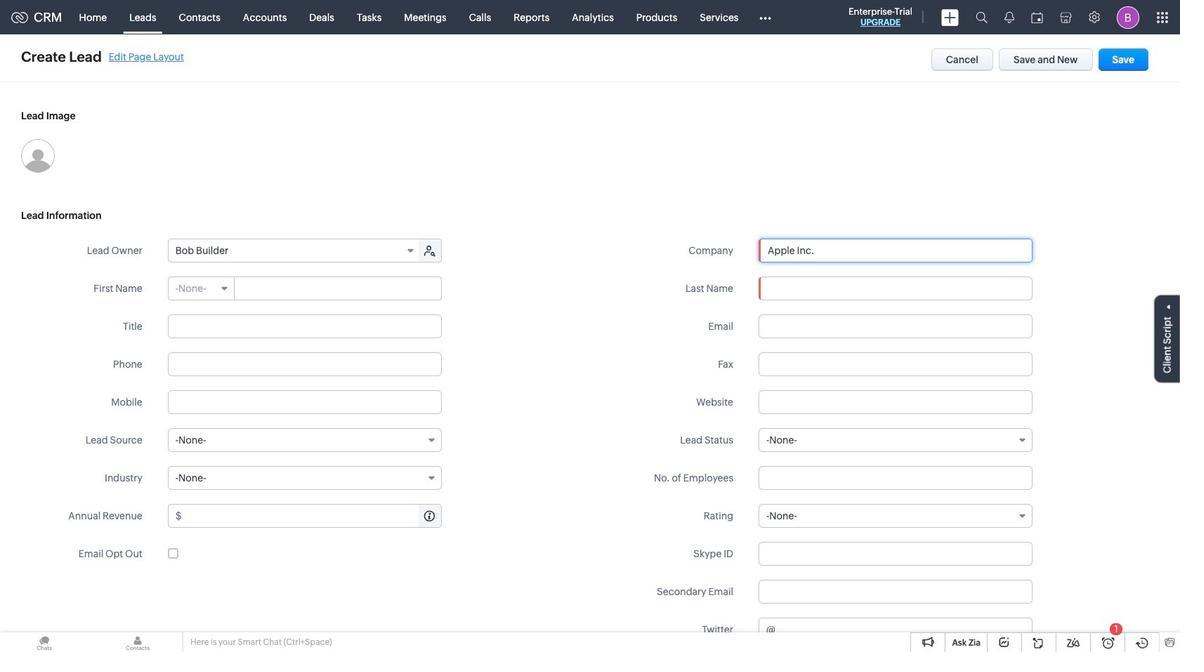 Task type: describe. For each thing, give the bounding box(es) containing it.
image image
[[21, 139, 55, 173]]

calendar image
[[1031, 12, 1043, 23]]

signals element
[[996, 0, 1023, 34]]

create menu image
[[942, 9, 959, 26]]

profile element
[[1109, 0, 1148, 34]]

profile image
[[1117, 6, 1140, 28]]



Task type: locate. For each thing, give the bounding box(es) containing it.
signals image
[[1005, 11, 1015, 23]]

logo image
[[11, 12, 28, 23]]

search element
[[968, 0, 996, 34]]

None text field
[[760, 240, 1032, 262], [168, 315, 442, 339], [759, 315, 1033, 339], [759, 353, 1033, 377], [168, 391, 442, 415], [759, 391, 1033, 415], [759, 467, 1033, 490], [184, 505, 441, 528], [759, 542, 1033, 566], [759, 580, 1033, 604], [760, 240, 1032, 262], [168, 315, 442, 339], [759, 315, 1033, 339], [759, 353, 1033, 377], [168, 391, 442, 415], [759, 391, 1033, 415], [759, 467, 1033, 490], [184, 505, 441, 528], [759, 542, 1033, 566], [759, 580, 1033, 604]]

chats image
[[0, 633, 89, 653]]

create menu element
[[933, 0, 968, 34]]

contacts image
[[93, 633, 182, 653]]

Other Modules field
[[750, 6, 780, 28]]

None text field
[[759, 277, 1033, 301], [235, 278, 441, 300], [168, 353, 442, 377], [778, 619, 1032, 641], [759, 277, 1033, 301], [235, 278, 441, 300], [168, 353, 442, 377], [778, 619, 1032, 641]]

search image
[[976, 11, 988, 23]]

None field
[[168, 240, 420, 262], [760, 240, 1032, 262], [168, 278, 235, 300], [168, 429, 442, 452], [759, 429, 1033, 452], [168, 467, 442, 490], [759, 504, 1033, 528], [168, 240, 420, 262], [760, 240, 1032, 262], [168, 278, 235, 300], [168, 429, 442, 452], [759, 429, 1033, 452], [168, 467, 442, 490], [759, 504, 1033, 528]]



Task type: vqa. For each thing, say whether or not it's contained in the screenshot.
Profile element
yes



